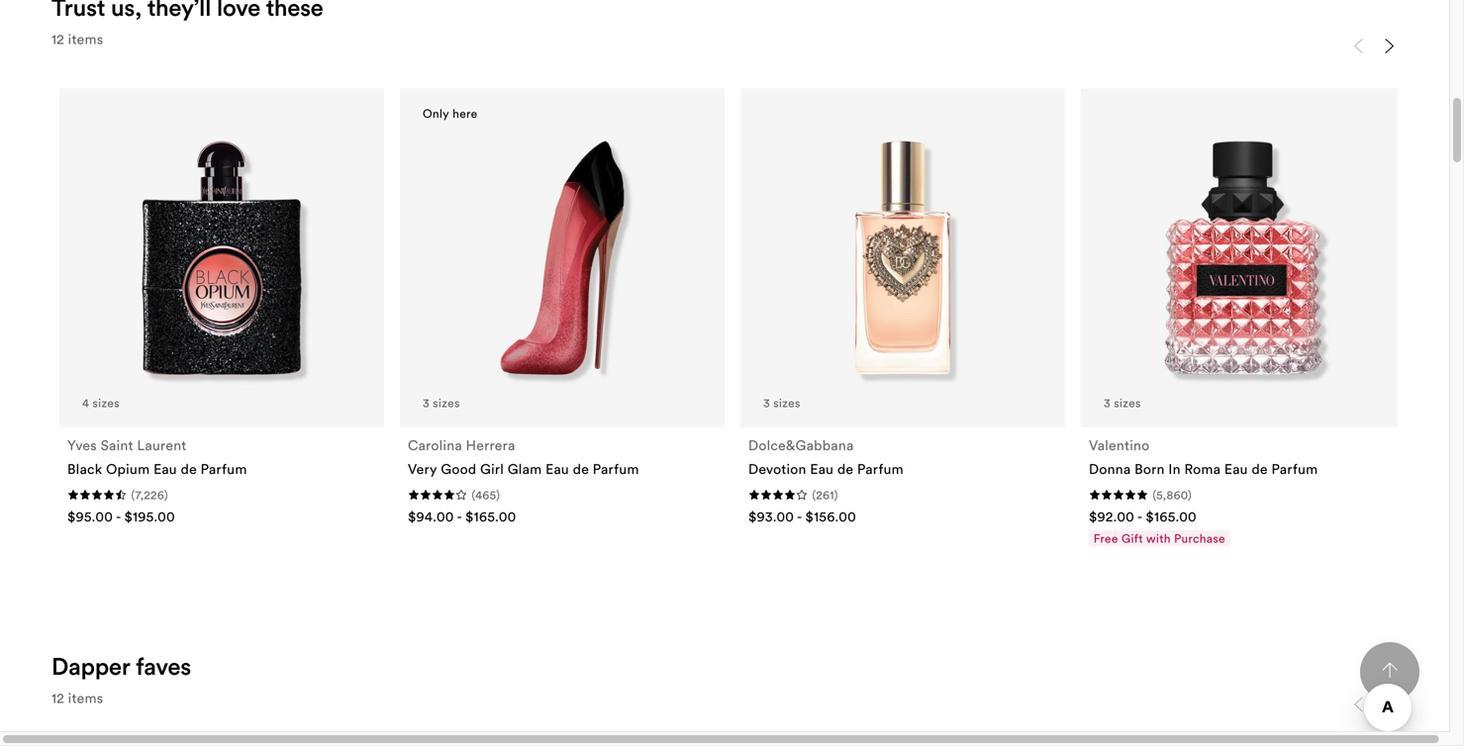 Task type: describe. For each thing, give the bounding box(es) containing it.
valentino donna born in roma eau de parfum image
[[1114, 128, 1374, 388]]

sizes for yves
[[93, 395, 120, 410]]

eau inside valentino donna born in roma eau de parfum
[[1225, 460, 1248, 478]]

with
[[1147, 531, 1171, 546]]

) for $93.00 - $156.00
[[835, 488, 838, 502]]

de inside yves saint laurent black opium eau de parfum
[[181, 460, 197, 478]]

$195.00
[[124, 508, 175, 526]]

opium
[[106, 460, 150, 478]]

very
[[408, 460, 437, 478]]

here
[[453, 106, 478, 121]]

( 261 )
[[812, 488, 838, 502]]

good
[[441, 460, 477, 478]]

$165.00 for $92.00
[[1146, 508, 1197, 526]]

3 sizes for dolce&gabbana devotion eau de parfum
[[763, 395, 801, 410]]

trust us, they'll love these product carousel region
[[51, 31, 1406, 574]]

465
[[475, 488, 497, 502]]

12 items
[[51, 30, 103, 48]]

saint
[[101, 437, 133, 454]]

- for $93.00
[[797, 508, 802, 526]]

valentino
[[1089, 437, 1150, 454]]

- for $92.00
[[1138, 508, 1142, 526]]

previous slide image
[[1351, 697, 1367, 713]]

$156.00
[[806, 508, 856, 526]]

de inside carolina herrera very good girl glam eau de parfum
[[573, 460, 589, 478]]

3 for dolce&gabbana
[[763, 395, 770, 410]]

( for $165.00
[[472, 488, 475, 502]]

1 3 from the left
[[423, 395, 430, 410]]

back to top image
[[1382, 663, 1398, 679]]

carolina herrera very good girl glam eau de parfum image
[[433, 128, 692, 388]]

) for $94.00 - $165.00
[[497, 488, 500, 502]]

261
[[816, 488, 835, 502]]

laurent
[[137, 437, 187, 454]]

$95.00 - $195.00
[[67, 508, 175, 526]]

next slide image
[[1382, 38, 1398, 54]]

donna
[[1089, 460, 1131, 478]]

dolce&gabbana devotion eau de parfum
[[749, 437, 904, 478]]

dolce&gabbana devotion eau de parfum image
[[773, 128, 1033, 388]]

girl
[[480, 460, 504, 478]]

( for $156.00
[[812, 488, 816, 502]]

$94.00
[[408, 508, 454, 526]]

12 inside dapper faves 12 items
[[51, 690, 64, 707]]

yves saint laurent black opium eau de parfum image
[[92, 128, 352, 388]]

( 7,226 )
[[131, 488, 168, 502]]

dolce&gabbana
[[749, 437, 854, 454]]

3 for valentino
[[1104, 395, 1111, 410]]

( 465 )
[[472, 488, 500, 502]]

items inside dapper faves 12 items
[[68, 690, 103, 707]]

eau inside dolce&gabbana devotion eau de parfum
[[810, 460, 834, 478]]

eau inside carolina herrera very good girl glam eau de parfum
[[546, 460, 569, 478]]



Task type: locate. For each thing, give the bounding box(es) containing it.
de down laurent
[[181, 460, 197, 478]]

valentino donna born in roma eau de parfum
[[1089, 437, 1318, 478]]

4 ( from the left
[[1153, 488, 1157, 502]]

0 horizontal spatial 3
[[423, 395, 430, 410]]

roma
[[1185, 460, 1221, 478]]

$92.00
[[1089, 508, 1135, 526]]

gift
[[1122, 531, 1143, 546]]

12
[[51, 30, 64, 48], [51, 690, 64, 707]]

4 ) from the left
[[1188, 488, 1192, 502]]

3 3 sizes from the left
[[1104, 395, 1141, 410]]

dapper
[[51, 651, 130, 682]]

2 ( from the left
[[472, 488, 475, 502]]

2 parfum from the left
[[593, 460, 639, 478]]

herrera
[[466, 437, 515, 454]]

sizes right 4
[[93, 395, 120, 410]]

eau up ( 261 )
[[810, 460, 834, 478]]

de right roma
[[1252, 460, 1268, 478]]

( down born
[[1153, 488, 1157, 502]]

(
[[131, 488, 135, 502], [472, 488, 475, 502], [812, 488, 816, 502], [1153, 488, 1157, 502]]

1 - from the left
[[116, 508, 121, 526]]

- right $94.00
[[457, 508, 462, 526]]

4
[[82, 395, 89, 410]]

4 parfum from the left
[[1272, 460, 1318, 478]]

3 up valentino
[[1104, 395, 1111, 410]]

purchase
[[1175, 531, 1226, 546]]

sizes for dolce&gabbana
[[774, 395, 801, 410]]

1 $165.00 from the left
[[465, 508, 516, 526]]

) for $95.00 - $195.00
[[164, 488, 168, 502]]

1 horizontal spatial 3 sizes
[[763, 395, 801, 410]]

3 sizes up valentino
[[1104, 395, 1141, 410]]

carolina
[[408, 437, 462, 454]]

1 horizontal spatial 3
[[763, 395, 770, 410]]

3 sizes from the left
[[774, 395, 801, 410]]

3 parfum from the left
[[858, 460, 904, 478]]

sizes
[[93, 395, 120, 410], [433, 395, 460, 410], [774, 395, 801, 410], [1114, 395, 1141, 410]]

devotion
[[749, 460, 807, 478]]

black
[[67, 460, 102, 478]]

eau right roma
[[1225, 460, 1248, 478]]

de right glam
[[573, 460, 589, 478]]

$165.00 down 5,860
[[1146, 508, 1197, 526]]

1 items from the top
[[68, 30, 103, 48]]

yves
[[67, 437, 97, 454]]

born
[[1135, 460, 1165, 478]]

$165.00 inside $92.00 - $165.00 free gift with purchase
[[1146, 508, 1197, 526]]

sizes for valentino
[[1114, 395, 1141, 410]]

parfum inside valentino donna born in roma eau de parfum
[[1272, 460, 1318, 478]]

3 ( from the left
[[812, 488, 816, 502]]

4 eau from the left
[[1225, 460, 1248, 478]]

3 sizes for valentino donna born in roma eau de parfum
[[1104, 395, 1141, 410]]

de
[[181, 460, 197, 478], [573, 460, 589, 478], [838, 460, 854, 478], [1252, 460, 1268, 478]]

) up "$195.00"
[[164, 488, 168, 502]]

- up gift
[[1138, 508, 1142, 526]]

) down roma
[[1188, 488, 1192, 502]]

previous slide image
[[1351, 38, 1367, 54]]

$95.00
[[67, 508, 113, 526]]

eau
[[154, 460, 177, 478], [546, 460, 569, 478], [810, 460, 834, 478], [1225, 460, 1248, 478]]

in
[[1169, 460, 1181, 478]]

1 sizes from the left
[[93, 395, 120, 410]]

)
[[164, 488, 168, 502], [497, 488, 500, 502], [835, 488, 838, 502], [1188, 488, 1192, 502]]

1 vertical spatial items
[[68, 690, 103, 707]]

1 horizontal spatial $165.00
[[1146, 508, 1197, 526]]

dapper faves 12 items
[[51, 651, 191, 707]]

4 sizes from the left
[[1114, 395, 1141, 410]]

( up '$93.00 - $156.00'
[[812, 488, 816, 502]]

faves
[[136, 651, 191, 682]]

$93.00 - $156.00
[[749, 508, 856, 526]]

3 ) from the left
[[835, 488, 838, 502]]

3 eau from the left
[[810, 460, 834, 478]]

$165.00 for $94.00
[[465, 508, 516, 526]]

2 sizes from the left
[[433, 395, 460, 410]]

2 3 sizes from the left
[[763, 395, 801, 410]]

) down girl in the bottom of the page
[[497, 488, 500, 502]]

3 sizes up carolina
[[423, 395, 460, 410]]

sizes up valentino
[[1114, 395, 1141, 410]]

4 - from the left
[[1138, 508, 1142, 526]]

0 vertical spatial 12
[[51, 30, 64, 48]]

2 $165.00 from the left
[[1146, 508, 1197, 526]]

1 ) from the left
[[164, 488, 168, 502]]

3
[[423, 395, 430, 410], [763, 395, 770, 410], [1104, 395, 1111, 410]]

5,860
[[1157, 488, 1188, 502]]

( for $195.00
[[131, 488, 135, 502]]

$93.00
[[749, 508, 794, 526]]

- right $93.00
[[797, 508, 802, 526]]

0 horizontal spatial $165.00
[[465, 508, 516, 526]]

de inside dolce&gabbana devotion eau de parfum
[[838, 460, 854, 478]]

free
[[1094, 531, 1119, 546]]

7,226
[[135, 488, 164, 502]]

sizes up carolina
[[433, 395, 460, 410]]

next slide image
[[1382, 697, 1398, 713]]

3 up carolina
[[423, 395, 430, 410]]

- inside $92.00 - $165.00 free gift with purchase
[[1138, 508, 1142, 526]]

1 vertical spatial 12
[[51, 690, 64, 707]]

3 de from the left
[[838, 460, 854, 478]]

1 parfum from the left
[[201, 460, 247, 478]]

glam
[[508, 460, 542, 478]]

parfum inside carolina herrera very good girl glam eau de parfum
[[593, 460, 639, 478]]

2 12 from the top
[[51, 690, 64, 707]]

4 de from the left
[[1252, 460, 1268, 478]]

3 sizes up dolce&gabbana
[[763, 395, 801, 410]]

only here
[[423, 106, 478, 121]]

carolina herrera very good girl glam eau de parfum
[[408, 437, 639, 478]]

( 5,860 )
[[1153, 488, 1192, 502]]

2 de from the left
[[573, 460, 589, 478]]

3 3 from the left
[[1104, 395, 1111, 410]]

-
[[116, 508, 121, 526], [457, 508, 462, 526], [797, 508, 802, 526], [1138, 508, 1142, 526]]

items
[[68, 30, 103, 48], [68, 690, 103, 707]]

eau right glam
[[546, 460, 569, 478]]

3 up dolce&gabbana
[[763, 395, 770, 410]]

sizes up dolce&gabbana
[[774, 395, 801, 410]]

0 vertical spatial items
[[68, 30, 103, 48]]

parfum inside dolce&gabbana devotion eau de parfum
[[858, 460, 904, 478]]

4 sizes
[[82, 395, 120, 410]]

3 - from the left
[[797, 508, 802, 526]]

- for $95.00
[[116, 508, 121, 526]]

2 horizontal spatial 3 sizes
[[1104, 395, 1141, 410]]

1 3 sizes from the left
[[423, 395, 460, 410]]

$165.00 down the ( 465 )
[[465, 508, 516, 526]]

- right $95.00
[[116, 508, 121, 526]]

2 items from the top
[[68, 690, 103, 707]]

2 ) from the left
[[497, 488, 500, 502]]

2 - from the left
[[457, 508, 462, 526]]

only
[[423, 106, 449, 121]]

$92.00 - $165.00 free gift with purchase
[[1089, 508, 1226, 546]]

1 de from the left
[[181, 460, 197, 478]]

( up '$95.00 - $195.00'
[[131, 488, 135, 502]]

$94.00 - $165.00
[[408, 508, 516, 526]]

eau down laurent
[[154, 460, 177, 478]]

0 horizontal spatial 3 sizes
[[423, 395, 460, 410]]

2 eau from the left
[[546, 460, 569, 478]]

1 ( from the left
[[131, 488, 135, 502]]

yves saint laurent black opium eau de parfum
[[67, 437, 247, 478]]

2 3 from the left
[[763, 395, 770, 410]]

1 eau from the left
[[154, 460, 177, 478]]

de up ( 261 )
[[838, 460, 854, 478]]

) up '$156.00'
[[835, 488, 838, 502]]

$165.00
[[465, 508, 516, 526], [1146, 508, 1197, 526]]

- for $94.00
[[457, 508, 462, 526]]

2 horizontal spatial 3
[[1104, 395, 1111, 410]]

de inside valentino donna born in roma eau de parfum
[[1252, 460, 1268, 478]]

1 12 from the top
[[51, 30, 64, 48]]

parfum
[[201, 460, 247, 478], [593, 460, 639, 478], [858, 460, 904, 478], [1272, 460, 1318, 478]]

parfum inside yves saint laurent black opium eau de parfum
[[201, 460, 247, 478]]

3 sizes
[[423, 395, 460, 410], [763, 395, 801, 410], [1104, 395, 1141, 410]]

eau inside yves saint laurent black opium eau de parfum
[[154, 460, 177, 478]]

( up $94.00 - $165.00
[[472, 488, 475, 502]]



Task type: vqa. For each thing, say whether or not it's contained in the screenshot.
Girl
yes



